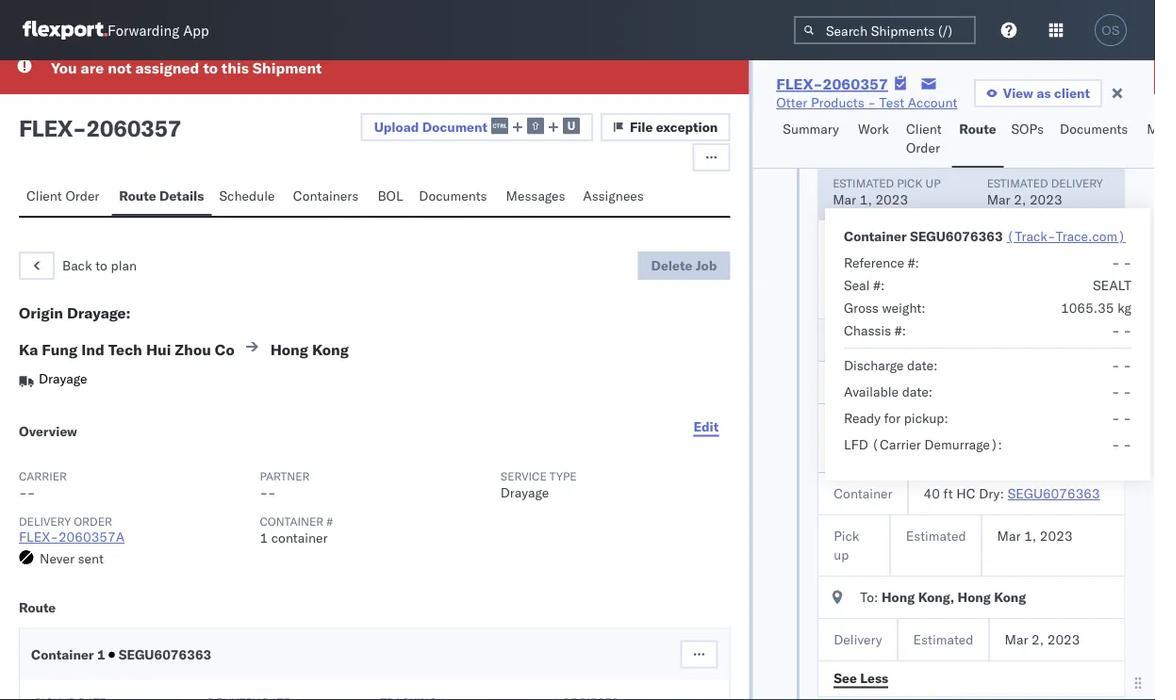 Task type: locate. For each thing, give the bounding box(es) containing it.
mar inside estimated delivery mar 2, 2023
[[987, 191, 1010, 208]]

2 horizontal spatial segu6076363
[[1007, 486, 1100, 502]]

1 horizontal spatial kong
[[994, 589, 1026, 606]]

type
[[550, 469, 577, 483]]

# up container
[[327, 514, 333, 529]]

up
[[925, 176, 940, 190], [833, 547, 849, 564]]

4 - - from the top
[[1112, 384, 1132, 400]]

Search Shipments (/) text field
[[794, 16, 976, 44]]

carrier
[[1008, 443, 1047, 460]]

1 horizontal spatial 1,
[[1024, 528, 1036, 545]]

estimated down to: hong kong, hong kong
[[913, 632, 973, 648]]

flex-2060357a for #
[[911, 417, 1017, 433]]

0 vertical spatial segu6076363
[[910, 228, 1003, 245]]

hong right to:
[[881, 589, 915, 606]]

segu6076363
[[910, 228, 1003, 245], [1007, 486, 1100, 502], [115, 647, 212, 663]]

order up 'pick'
[[906, 140, 940, 156]]

1 vertical spatial segu6076363
[[1007, 486, 1100, 502]]

1 inside container # 1 container
[[260, 530, 268, 547]]

route inside button
[[959, 121, 996, 137]]

, western 4th road, xiang shui he industrial park, western dayawan district, huizhou guangdong, guangdong, guangdong, 444444, china
[[860, 233, 1112, 306]]

2 - - from the top
[[1112, 323, 1132, 339]]

western up industrial
[[905, 233, 958, 249]]

mar up container segu6076363 (track-trace.com)
[[987, 191, 1010, 208]]

0 vertical spatial 2060357
[[823, 75, 888, 93]]

0 vertical spatial documents
[[1060, 121, 1128, 137]]

estimated down sops button
[[987, 176, 1048, 190]]

0 horizontal spatial carrier
[[19, 469, 67, 483]]

-
[[868, 94, 876, 111], [73, 114, 86, 142], [1112, 255, 1120, 271], [1124, 255, 1132, 271], [1112, 323, 1120, 339], [1124, 323, 1132, 339], [1112, 357, 1120, 374], [1124, 357, 1132, 374], [911, 374, 919, 391], [919, 374, 927, 391], [1112, 384, 1120, 400], [1124, 384, 1132, 400], [1112, 410, 1120, 427], [1124, 410, 1132, 427], [1112, 437, 1120, 453], [1124, 437, 1132, 453], [19, 485, 27, 501], [27, 485, 35, 501], [260, 485, 268, 501], [268, 485, 276, 501]]

5 - - from the top
[[1112, 410, 1132, 427]]

1, down 40 ft hc dry : segu6076363
[[1024, 528, 1036, 545]]

ind
[[81, 340, 105, 359]]

client order down flex
[[26, 188, 99, 204]]

delivery for delivery order
[[19, 514, 71, 529]]

0 vertical spatial #:
[[908, 255, 919, 271]]

chassis #:
[[844, 323, 906, 339]]

0 horizontal spatial 1,
[[859, 191, 872, 208]]

0 vertical spatial 2,
[[1014, 191, 1026, 208]]

shipment
[[253, 58, 322, 77]]

2 horizontal spatial flex-
[[911, 417, 950, 433]]

route left sops
[[959, 121, 996, 137]]

1 - - from the top
[[1112, 255, 1132, 271]]

flex-2060357a button up demurrage):
[[911, 417, 1017, 433]]

do #
[[833, 417, 863, 433]]

0 horizontal spatial client order
[[26, 188, 99, 204]]

1 horizontal spatial client
[[906, 121, 942, 137]]

segu6076363 right container 1
[[115, 647, 212, 663]]

1, up from:
[[859, 191, 872, 208]]

documents right bol button
[[419, 188, 487, 204]]

see
[[833, 670, 857, 687]]

see less
[[833, 670, 888, 687]]

client order button down account
[[899, 112, 952, 168]]

hong
[[270, 340, 308, 359], [881, 589, 915, 606], [957, 589, 991, 606]]

documents button
[[1053, 112, 1140, 168], [411, 179, 499, 216]]

client order button
[[899, 112, 952, 168], [19, 179, 112, 216]]

0 vertical spatial #
[[856, 417, 863, 433]]

containers button
[[286, 179, 370, 216]]

1 horizontal spatial order
[[906, 140, 940, 156]]

sops button
[[1004, 112, 1053, 168]]

sent for never
[[78, 550, 104, 567]]

western down road,
[[982, 252, 1034, 268]]

to left carrier
[[992, 443, 1004, 460]]

1 horizontal spatial documents button
[[1053, 112, 1140, 168]]

carrier down discharge in the bottom of the page
[[833, 374, 875, 391]]

2 horizontal spatial drayage
[[911, 332, 959, 348]]

flex-2060357a button
[[911, 417, 1017, 433], [19, 529, 125, 546]]

#:
[[908, 255, 919, 271], [873, 277, 885, 294], [895, 323, 906, 339]]

2023
[[875, 191, 908, 208], [1029, 191, 1062, 208], [1040, 528, 1072, 545], [1047, 632, 1080, 648]]

client down account
[[906, 121, 942, 137]]

1 vertical spatial 2060357
[[86, 114, 181, 142]]

delivery
[[19, 514, 71, 529], [833, 632, 882, 648]]

hong right co
[[270, 340, 308, 359]]

0 horizontal spatial sent
[[78, 550, 104, 567]]

seal #:
[[844, 277, 885, 294]]

order for client order button to the top
[[906, 140, 940, 156]]

date: up pickup:
[[902, 384, 933, 400]]

0 horizontal spatial #:
[[873, 277, 885, 294]]

1 vertical spatial documents
[[419, 188, 487, 204]]

1 vertical spatial drayage
[[39, 371, 87, 387]]

flex- up lfd (carrier demurrage):
[[911, 417, 950, 433]]

0 horizontal spatial client order button
[[19, 179, 112, 216]]

mar down 40 ft hc dry : segu6076363
[[997, 528, 1021, 545]]

1 horizontal spatial delivery
[[833, 632, 882, 648]]

drayage down fung
[[39, 371, 87, 387]]

1 vertical spatial 1,
[[1024, 528, 1036, 545]]

huizhou
[[915, 271, 967, 287]]

partner --
[[260, 469, 310, 501]]

from:
[[860, 233, 895, 249]]

date: for discharge date:
[[907, 357, 938, 374]]

0 horizontal spatial segu6076363
[[115, 647, 212, 663]]

up inside pick up
[[833, 547, 849, 564]]

1 vertical spatial to
[[95, 257, 107, 274]]

0 horizontal spatial kong
[[312, 340, 349, 359]]

client order down account
[[906, 121, 942, 156]]

# right do
[[856, 417, 863, 433]]

ready for pickup:
[[844, 410, 949, 427]]

back to plan
[[62, 257, 137, 274]]

client down flex
[[26, 188, 62, 204]]

documents
[[1060, 121, 1128, 137], [419, 188, 487, 204]]

flex-2060357a up demurrage):
[[911, 417, 1017, 433]]

segu6076363 up 'mar 1, 2023'
[[1007, 486, 1100, 502]]

- -
[[1112, 255, 1132, 271], [1112, 323, 1132, 339], [1112, 357, 1132, 374], [1112, 384, 1132, 400], [1112, 410, 1132, 427], [1112, 437, 1132, 453]]

sent right not
[[963, 443, 989, 460]]

products
[[811, 94, 865, 111]]

to left this
[[203, 58, 218, 77]]

summary button
[[776, 112, 851, 168]]

1 horizontal spatial sent
[[963, 443, 989, 460]]

pick
[[897, 176, 922, 190]]

0 horizontal spatial flex-2060357a button
[[19, 529, 125, 546]]

flex-2060357 link
[[776, 75, 888, 93]]

documents button right bol
[[411, 179, 499, 216]]

40 ft hc dry : segu6076363
[[923, 486, 1100, 502]]

2 horizontal spatial route
[[959, 121, 996, 137]]

0 vertical spatial route
[[959, 121, 996, 137]]

0 horizontal spatial client
[[26, 188, 62, 204]]

service type drayage
[[501, 469, 577, 501]]

4th
[[961, 233, 983, 249]]

pickup:
[[904, 410, 949, 427]]

0 horizontal spatial to
[[95, 257, 107, 274]]

account
[[908, 94, 958, 111]]

guangdong, down park,
[[939, 290, 1016, 306]]

hong right kong,
[[957, 589, 991, 606]]

# inside container # 1 container
[[327, 514, 333, 529]]

view
[[1003, 85, 1034, 101]]

1 vertical spatial date:
[[902, 384, 933, 400]]

pick
[[833, 528, 859, 545]]

1 vertical spatial 1
[[97, 647, 105, 663]]

3 - - from the top
[[1112, 357, 1132, 374]]

1 vertical spatial 2,
[[1031, 632, 1044, 648]]

mar
[[832, 191, 856, 208], [987, 191, 1010, 208], [997, 528, 1021, 545], [1004, 632, 1028, 648]]

0 vertical spatial up
[[925, 176, 940, 190]]

1 horizontal spatial 2060357a
[[950, 417, 1017, 433]]

0 vertical spatial flex-
[[776, 75, 823, 93]]

0 vertical spatial 1
[[260, 530, 268, 547]]

0 horizontal spatial #
[[327, 514, 333, 529]]

carrier down overview
[[19, 469, 67, 483]]

mar 1, 2023
[[997, 528, 1072, 545]]

are
[[81, 58, 104, 77]]

0 vertical spatial carrier
[[833, 374, 875, 391]]

documents button up delivery
[[1053, 112, 1140, 168]]

trace.com)
[[1056, 228, 1126, 245]]

0 vertical spatial 2060357a
[[950, 417, 1017, 433]]

2060357 down not
[[86, 114, 181, 142]]

1 vertical spatial kong
[[994, 589, 1026, 606]]

2 horizontal spatial to
[[992, 443, 1004, 460]]

documents for sops
[[1060, 121, 1128, 137]]

1 horizontal spatial client order button
[[899, 112, 952, 168]]

flex-2060357a down delivery order
[[19, 529, 125, 546]]

0 horizontal spatial drayage
[[39, 371, 87, 387]]

0 horizontal spatial 2,
[[1014, 191, 1026, 208]]

ka fung ind tech hui zhou co
[[19, 340, 235, 359]]

1 vertical spatial sent
[[78, 550, 104, 567]]

2060357a down order
[[58, 529, 125, 546]]

0 vertical spatial flex-2060357a
[[911, 417, 1017, 433]]

2060357 up otter products - test account
[[823, 75, 888, 93]]

2023 inside estimated delivery mar 2, 2023
[[1029, 191, 1062, 208]]

0 vertical spatial kong
[[312, 340, 349, 359]]

0 horizontal spatial delivery
[[19, 514, 71, 529]]

available
[[844, 384, 899, 400]]

kong
[[312, 340, 349, 359], [994, 589, 1026, 606]]

do
[[833, 417, 853, 433]]

date: for available date:
[[902, 384, 933, 400]]

1 vertical spatial client order
[[26, 188, 99, 204]]

0 vertical spatial to
[[203, 58, 218, 77]]

- - for reference #:
[[1112, 255, 1132, 271]]

1 vertical spatial flex-2060357a
[[19, 529, 125, 546]]

mar down work button
[[832, 191, 856, 208]]

order
[[906, 140, 940, 156], [65, 188, 99, 204]]

up right 'pick'
[[925, 176, 940, 190]]

0 horizontal spatial 2060357a
[[58, 529, 125, 546]]

he
[[860, 252, 877, 268]]

1, inside the estimated pick up mar 1, 2023
[[859, 191, 872, 208]]

6 - - from the top
[[1112, 437, 1132, 453]]

delivery up see less
[[833, 632, 882, 648]]

up down the pick
[[833, 547, 849, 564]]

otter
[[776, 94, 808, 111]]

not sent to carrier
[[938, 443, 1047, 460]]

mar down to: hong kong, hong kong
[[1004, 632, 1028, 648]]

order
[[74, 514, 112, 529]]

0 horizontal spatial documents button
[[411, 179, 499, 216]]

0 horizontal spatial route
[[19, 599, 56, 616]]

0 vertical spatial documents button
[[1053, 112, 1140, 168]]

otter products - test account
[[776, 94, 958, 111]]

assignees button
[[576, 179, 655, 216]]

0 horizontal spatial flex-2060357a
[[19, 529, 125, 546]]

0 vertical spatial order
[[906, 140, 940, 156]]

0 vertical spatial western
[[905, 233, 958, 249]]

1 horizontal spatial client order
[[906, 121, 942, 156]]

flex- up never
[[19, 529, 58, 546]]

1 vertical spatial 2060357a
[[58, 529, 125, 546]]

to left plan
[[95, 257, 107, 274]]

order down flex - 2060357
[[65, 188, 99, 204]]

1 horizontal spatial carrier
[[833, 374, 875, 391]]

documents button for sops
[[1053, 112, 1140, 168]]

,
[[898, 233, 902, 249]]

0 horizontal spatial documents
[[419, 188, 487, 204]]

1 vertical spatial up
[[833, 547, 849, 564]]

delivery down carrier --
[[19, 514, 71, 529]]

flex-2060357a
[[911, 417, 1017, 433], [19, 529, 125, 546]]

1
[[260, 530, 268, 547], [97, 647, 105, 663]]

client
[[1054, 85, 1090, 101]]

flex-2060357a button down delivery order
[[19, 529, 125, 546]]

route inside button
[[119, 188, 156, 204]]

2060357a up not sent to carrier
[[950, 417, 1017, 433]]

2 vertical spatial flex-
[[19, 529, 58, 546]]

1 horizontal spatial #
[[856, 417, 863, 433]]

sent right never
[[78, 550, 104, 567]]

1 vertical spatial client order button
[[19, 179, 112, 216]]

1 horizontal spatial up
[[925, 176, 940, 190]]

0 vertical spatial client
[[906, 121, 942, 137]]

1 horizontal spatial flex-2060357a
[[911, 417, 1017, 433]]

segu6076363 up park,
[[910, 228, 1003, 245]]

0 horizontal spatial up
[[833, 547, 849, 564]]

0 vertical spatial date:
[[907, 357, 938, 374]]

container for container 1
[[31, 647, 94, 663]]

estimated pick up mar 1, 2023
[[832, 176, 940, 208]]

container # 1 container
[[260, 514, 333, 547]]

1 vertical spatial flex-2060357a button
[[19, 529, 125, 546]]

assigned
[[135, 58, 199, 77]]

drayage down the "weight:"
[[911, 332, 959, 348]]

1 vertical spatial client
[[26, 188, 62, 204]]

upload document
[[374, 118, 488, 135]]

1065.35
[[1061, 300, 1114, 316]]

0 horizontal spatial 1
[[97, 647, 105, 663]]

2 vertical spatial #:
[[895, 323, 906, 339]]

container inside container # 1 container
[[260, 514, 324, 529]]

client order button up back
[[19, 179, 112, 216]]

estimated down work button
[[832, 176, 894, 190]]

1 vertical spatial #:
[[873, 277, 885, 294]]

for
[[884, 410, 901, 427]]

os
[[1102, 23, 1120, 37]]

summary
[[783, 121, 839, 137]]

forwarding app link
[[23, 21, 209, 40]]

chassis
[[844, 323, 891, 339]]

2060357
[[823, 75, 888, 93], [86, 114, 181, 142]]

route down never
[[19, 599, 56, 616]]

route left details
[[119, 188, 156, 204]]

0 vertical spatial flex-2060357a button
[[911, 417, 1017, 433]]

1 vertical spatial delivery
[[833, 632, 882, 648]]

0 horizontal spatial order
[[65, 188, 99, 204]]

1 horizontal spatial route
[[119, 188, 156, 204]]

0 vertical spatial client order
[[906, 121, 942, 156]]

drayage down service
[[501, 485, 549, 501]]

1 horizontal spatial #:
[[895, 323, 906, 339]]

1 horizontal spatial drayage
[[501, 485, 549, 501]]

reference
[[844, 255, 905, 271]]

1 vertical spatial documents button
[[411, 179, 499, 216]]

date: up --
[[907, 357, 938, 374]]

2, inside estimated delivery mar 2, 2023
[[1014, 191, 1026, 208]]

exception
[[656, 119, 718, 135]]

flex- up otter
[[776, 75, 823, 93]]

client order
[[906, 121, 942, 156], [26, 188, 99, 204]]

plan
[[111, 257, 137, 274]]

route for route button
[[959, 121, 996, 137]]

documents down client
[[1060, 121, 1128, 137]]



Task type: vqa. For each thing, say whether or not it's contained in the screenshot.
Jason-Test Zhao Link
no



Task type: describe. For each thing, give the bounding box(es) containing it.
messages
[[506, 188, 566, 204]]

edit button
[[682, 408, 730, 446]]

#: for reference #:
[[908, 255, 919, 271]]

1 horizontal spatial western
[[982, 252, 1034, 268]]

mar inside the estimated pick up mar 1, 2023
[[832, 191, 856, 208]]

container for container
[[833, 486, 892, 502]]

documents button for bol
[[411, 179, 499, 216]]

hc
[[956, 486, 975, 502]]

flex
[[19, 114, 73, 142]]

0 horizontal spatial hong
[[270, 340, 308, 359]]

this
[[221, 58, 249, 77]]

- - for available date:
[[1112, 384, 1132, 400]]

estimated down 40
[[906, 528, 966, 545]]

flex - 2060357
[[19, 114, 181, 142]]

work button
[[851, 112, 899, 168]]

client order for left client order button
[[26, 188, 99, 204]]

flexport. image
[[23, 21, 108, 40]]

sent for not
[[963, 443, 989, 460]]

delivery
[[1051, 176, 1103, 190]]

file exception
[[630, 119, 718, 135]]

you are not assigned to this shipment
[[51, 58, 322, 77]]

1 horizontal spatial 2060357
[[823, 75, 888, 93]]

available date:
[[844, 384, 933, 400]]

origin
[[19, 304, 63, 323]]

delivery for delivery
[[833, 632, 882, 648]]

1 horizontal spatial segu6076363
[[910, 228, 1003, 245]]

industrial
[[881, 252, 942, 268]]

app
[[183, 21, 209, 39]]

pick up
[[833, 528, 859, 564]]

#: for chassis #:
[[895, 323, 906, 339]]

- - for ready for pickup:
[[1112, 410, 1132, 427]]

1 horizontal spatial to
[[203, 58, 218, 77]]

document
[[422, 118, 488, 135]]

back
[[62, 257, 92, 274]]

gross
[[844, 300, 879, 316]]

(track-
[[1007, 228, 1056, 245]]

estimated delivery mar 2, 2023
[[987, 176, 1103, 208]]

container for container # 1 container
[[260, 514, 324, 529]]

overview
[[19, 423, 77, 440]]

sops
[[1012, 121, 1044, 137]]

upload document button
[[361, 113, 593, 141]]

(carrier
[[872, 437, 921, 453]]

ft
[[943, 486, 953, 502]]

park,
[[945, 252, 979, 268]]

estimated inside estimated delivery mar 2, 2023
[[987, 176, 1048, 190]]

to:
[[860, 589, 878, 606]]

delivery order
[[19, 514, 112, 529]]

hui
[[146, 340, 171, 359]]

flex-2060357a button for order
[[19, 529, 125, 546]]

flex- for do #
[[911, 417, 950, 433]]

up inside the estimated pick up mar 1, 2023
[[925, 176, 940, 190]]

never
[[40, 550, 74, 567]]

reference #:
[[844, 255, 919, 271]]

district,
[[860, 271, 912, 287]]

os button
[[1089, 8, 1133, 52]]

work
[[858, 121, 889, 137]]

- - for chassis #:
[[1112, 323, 1132, 339]]

messages button
[[499, 179, 576, 216]]

kong,
[[918, 589, 954, 606]]

assignees
[[583, 188, 644, 204]]

shui
[[1065, 233, 1093, 249]]

documents for bol
[[419, 188, 487, 204]]

bol button
[[370, 179, 411, 216]]

kg
[[1118, 300, 1132, 316]]

carrier for carrier
[[833, 374, 875, 391]]

carrier for carrier --
[[19, 469, 67, 483]]

test
[[880, 94, 905, 111]]

client for left client order button
[[26, 188, 62, 204]]

0 vertical spatial drayage
[[911, 332, 959, 348]]

drayage inside service type drayage
[[501, 485, 549, 501]]

dayawan
[[1038, 252, 1095, 268]]

2 vertical spatial segu6076363
[[115, 647, 212, 663]]

# for do #
[[856, 417, 863, 433]]

container segu6076363 (track-trace.com)
[[844, 228, 1126, 245]]

zhou
[[175, 340, 211, 359]]

2 vertical spatial to
[[992, 443, 1004, 460]]

2060357a for order
[[58, 529, 125, 546]]

upload
[[374, 118, 419, 135]]

route details
[[119, 188, 204, 204]]

mode
[[833, 332, 867, 348]]

segu6076363 button
[[1007, 486, 1100, 502]]

1065.35 kg
[[1061, 300, 1132, 316]]

demurrage):
[[925, 437, 1002, 453]]

service
[[501, 469, 547, 483]]

guangdong, down road,
[[970, 271, 1046, 287]]

444444,
[[1019, 290, 1072, 306]]

as
[[1037, 85, 1051, 101]]

dry
[[979, 486, 1000, 502]]

tech
[[108, 340, 142, 359]]

2 horizontal spatial hong
[[957, 589, 991, 606]]

less
[[860, 670, 888, 687]]

flex- for delivery order
[[19, 529, 58, 546]]

- - for discharge date:
[[1112, 357, 1132, 374]]

co
[[215, 340, 235, 359]]

lfd
[[844, 437, 868, 453]]

see less button
[[822, 665, 899, 693]]

bol
[[378, 188, 403, 204]]

- - for lfd (carrier demurrage):
[[1112, 437, 1132, 453]]

forwarding
[[108, 21, 179, 39]]

(track-trace.com) link
[[1007, 227, 1126, 246]]

discharge
[[844, 357, 904, 374]]

origin drayage:
[[19, 304, 131, 323]]

container 1
[[31, 647, 109, 663]]

flex-2060357
[[776, 75, 888, 93]]

flex-2060357a for order
[[19, 529, 125, 546]]

not
[[108, 58, 132, 77]]

gross weight:
[[844, 300, 926, 316]]

0 vertical spatial client order button
[[899, 112, 952, 168]]

partner
[[260, 469, 310, 483]]

drayage:
[[67, 304, 131, 323]]

view as client button
[[974, 79, 1103, 108]]

2023 inside the estimated pick up mar 1, 2023
[[875, 191, 908, 208]]

flex-2060357a button for #
[[911, 417, 1017, 433]]

40
[[923, 486, 940, 502]]

edit
[[694, 418, 719, 435]]

#: for seal #:
[[873, 277, 885, 294]]

not
[[938, 443, 960, 460]]

route for route details
[[119, 188, 156, 204]]

guangdong, down district,
[[860, 290, 936, 306]]

2060357a for #
[[950, 417, 1017, 433]]

container for container segu6076363 (track-trace.com)
[[844, 228, 907, 245]]

route details button
[[112, 179, 212, 216]]

2 vertical spatial route
[[19, 599, 56, 616]]

client for client order button to the top
[[906, 121, 942, 137]]

client order for client order button to the top
[[906, 121, 942, 156]]

forwarding app
[[108, 21, 209, 39]]

container
[[271, 530, 328, 547]]

estimated inside the estimated pick up mar 1, 2023
[[832, 176, 894, 190]]

1 horizontal spatial flex-
[[776, 75, 823, 93]]

# for container # 1 container
[[327, 514, 333, 529]]

1 horizontal spatial hong
[[881, 589, 915, 606]]

ready
[[844, 410, 881, 427]]

china
[[1075, 290, 1112, 306]]

order for left client order button
[[65, 188, 99, 204]]

you
[[51, 58, 77, 77]]

:
[[1000, 486, 1004, 502]]



